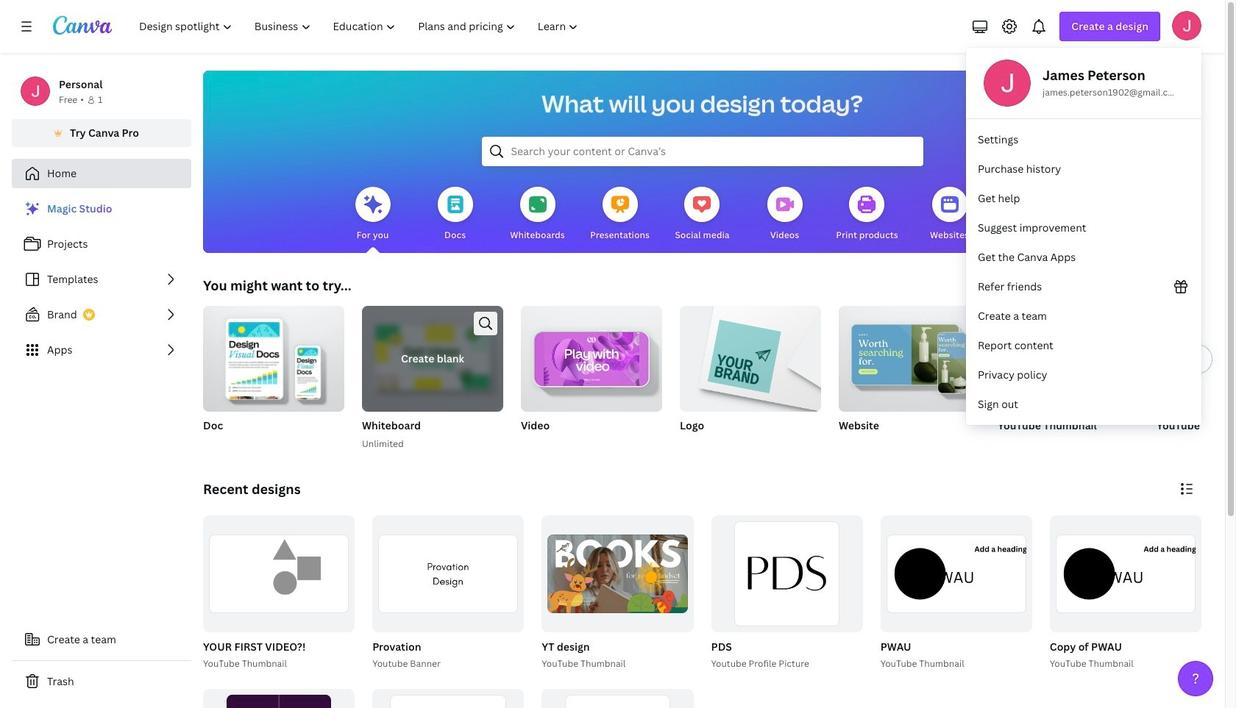 Task type: describe. For each thing, give the bounding box(es) containing it.
james peterson image
[[1172, 11, 1201, 40]]

top level navigation element
[[129, 12, 591, 41]]



Task type: vqa. For each thing, say whether or not it's contained in the screenshot.
the "hubspot" image
no



Task type: locate. For each thing, give the bounding box(es) containing it.
None search field
[[482, 137, 923, 166]]

1 horizontal spatial list
[[966, 125, 1201, 419]]

list
[[966, 125, 1201, 419], [12, 194, 191, 365]]

group
[[203, 300, 344, 452], [203, 300, 344, 412], [839, 300, 980, 452], [839, 300, 980, 412], [362, 306, 503, 452], [362, 306, 503, 412], [521, 306, 662, 452], [521, 306, 662, 412], [680, 306, 821, 452], [680, 306, 821, 412], [998, 306, 1139, 452], [1157, 306, 1236, 452], [200, 516, 355, 671], [203, 516, 355, 632], [369, 516, 524, 671], [372, 516, 524, 632], [539, 516, 693, 671], [708, 516, 863, 671], [877, 516, 1032, 671], [880, 516, 1032, 632], [1047, 516, 1201, 671], [1050, 516, 1201, 632], [203, 689, 355, 709], [372, 689, 524, 709], [542, 689, 693, 709]]

menu
[[966, 48, 1201, 425]]

0 horizontal spatial list
[[12, 194, 191, 365]]

Search search field
[[511, 138, 894, 166]]



